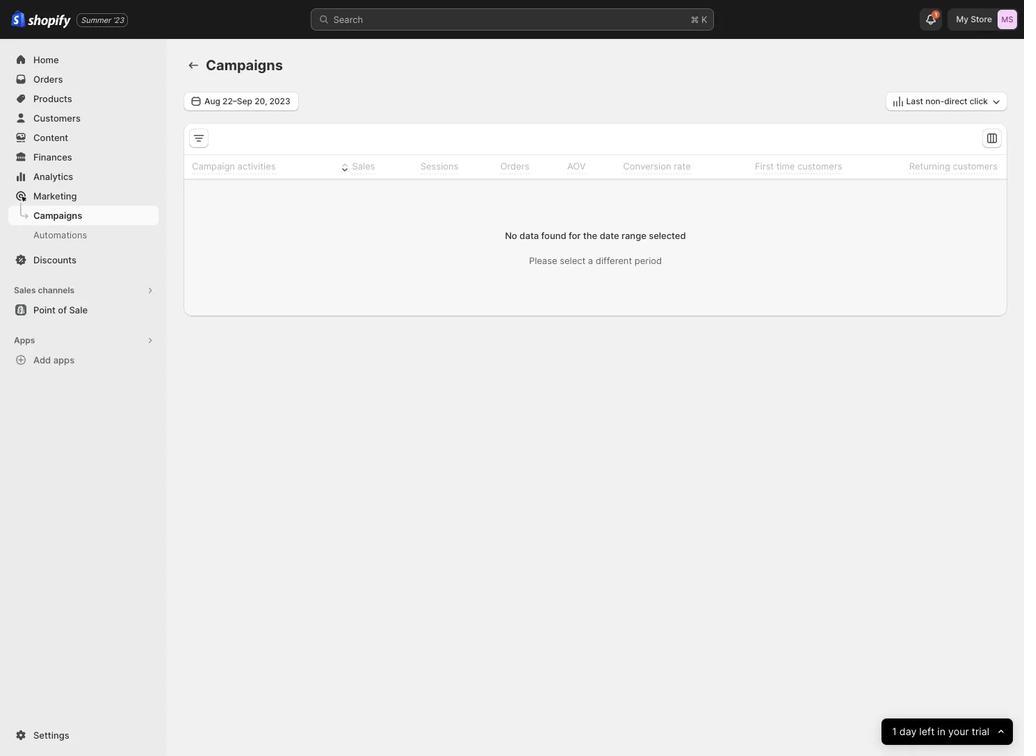 Task type: locate. For each thing, give the bounding box(es) containing it.
day
[[899, 726, 916, 738]]

trial
[[972, 726, 989, 738]]

discounts
[[33, 254, 76, 266]]

different
[[596, 255, 632, 266]]

1 horizontal spatial orders
[[500, 161, 529, 172]]

0 horizontal spatial shopify image
[[11, 11, 26, 28]]

add
[[33, 355, 51, 366]]

campaign activities
[[192, 161, 276, 172]]

products
[[33, 93, 72, 104]]

returning
[[909, 161, 950, 172]]

0 horizontal spatial customers
[[798, 161, 842, 172]]

0 vertical spatial sales
[[352, 161, 375, 172]]

aov button
[[551, 156, 588, 177]]

range
[[622, 230, 647, 241]]

aov
[[567, 161, 586, 172]]

customers right time at the top of page
[[798, 161, 842, 172]]

sales channels
[[14, 285, 74, 296]]

sales for sales channels
[[14, 285, 36, 296]]

aug
[[204, 96, 220, 106]]

shopify image
[[11, 11, 26, 28], [28, 14, 71, 28]]

customers link
[[8, 108, 159, 128]]

orders link
[[8, 70, 159, 89]]

please select a different period
[[529, 255, 662, 266]]

1
[[892, 726, 897, 738]]

2023
[[269, 96, 290, 106]]

orders inside orders link
[[33, 74, 63, 85]]

customers
[[798, 161, 842, 172], [953, 161, 998, 172]]

period
[[635, 255, 662, 266]]

campaigns up automations
[[33, 210, 82, 221]]

1 vertical spatial sales
[[14, 285, 36, 296]]

sales for sales
[[352, 161, 375, 172]]

customers
[[33, 113, 81, 124]]

rate
[[674, 161, 691, 172]]

orders down home
[[33, 74, 63, 85]]

1 vertical spatial orders
[[500, 161, 529, 172]]

marketing
[[33, 191, 77, 202]]

returning customers button
[[893, 156, 1000, 177]]

0 vertical spatial orders
[[33, 74, 63, 85]]

apps
[[53, 355, 74, 366]]

0 horizontal spatial campaigns
[[33, 210, 82, 221]]

in
[[937, 726, 946, 738]]

summer '23
[[81, 15, 124, 25]]

no data found for the date range selected
[[505, 230, 686, 241]]

⌘
[[691, 14, 699, 25]]

orders
[[33, 74, 63, 85], [500, 161, 529, 172]]

customers right returning
[[953, 161, 998, 172]]

point
[[33, 305, 56, 316]]

content link
[[8, 128, 159, 147]]

time
[[776, 161, 795, 172]]

sales left sessions button
[[352, 161, 375, 172]]

campaigns up aug 22–sep 20, 2023 at the top
[[206, 57, 283, 74]]

sales
[[352, 161, 375, 172], [14, 285, 36, 296]]

sessions
[[421, 161, 459, 172]]

first time customers
[[755, 161, 842, 172]]

1 day left in your trial
[[892, 726, 989, 738]]

home link
[[8, 50, 159, 70]]

add apps button
[[8, 350, 159, 370]]

sales up point
[[14, 285, 36, 296]]

campaigns
[[206, 57, 283, 74], [33, 210, 82, 221]]

returning customers
[[909, 161, 998, 172]]

conversion
[[623, 161, 671, 172]]

0 horizontal spatial orders
[[33, 74, 63, 85]]

store
[[971, 14, 992, 24]]

sales channels button
[[8, 281, 159, 300]]

direct
[[944, 96, 968, 106]]

orders left aov button
[[500, 161, 529, 172]]

1 horizontal spatial shopify image
[[28, 14, 71, 28]]

1 customers from the left
[[798, 161, 842, 172]]

your
[[948, 726, 969, 738]]

home
[[33, 54, 59, 65]]

search
[[333, 14, 363, 25]]

my store
[[956, 14, 992, 24]]

0 horizontal spatial sales
[[14, 285, 36, 296]]

select
[[560, 255, 586, 266]]

0 vertical spatial campaigns
[[206, 57, 283, 74]]

1 horizontal spatial customers
[[953, 161, 998, 172]]

1 horizontal spatial sales
[[352, 161, 375, 172]]

analytics link
[[8, 167, 159, 186]]

please
[[529, 255, 557, 266]]

campaigns link
[[8, 206, 159, 225]]

marketing link
[[8, 186, 159, 206]]

settings
[[33, 730, 69, 741]]

my store image
[[998, 10, 1017, 29]]

channels
[[38, 285, 74, 296]]



Task type: describe. For each thing, give the bounding box(es) containing it.
point of sale
[[33, 305, 88, 316]]

last
[[906, 96, 923, 106]]

date
[[600, 230, 619, 241]]

selected
[[649, 230, 686, 241]]

sessions button
[[405, 156, 461, 177]]

k
[[702, 14, 708, 25]]

aug 22–sep 20, 2023 button
[[184, 92, 299, 111]]

sale
[[69, 305, 88, 316]]

orders button
[[484, 156, 532, 177]]

last non-direct click button
[[886, 92, 1008, 111]]

⌘ k
[[691, 14, 708, 25]]

conversion rate
[[623, 161, 691, 172]]

a
[[588, 255, 593, 266]]

found
[[541, 230, 566, 241]]

1 day left in your trial button
[[881, 719, 1013, 745]]

1 horizontal spatial campaigns
[[206, 57, 283, 74]]

20,
[[255, 96, 267, 106]]

first
[[755, 161, 774, 172]]

click
[[970, 96, 988, 106]]

analytics
[[33, 171, 73, 182]]

discounts link
[[8, 250, 159, 270]]

products link
[[8, 89, 159, 108]]

1 vertical spatial campaigns
[[33, 210, 82, 221]]

first time customers button
[[739, 156, 845, 177]]

no
[[505, 230, 517, 241]]

data
[[520, 230, 539, 241]]

for
[[569, 230, 581, 241]]

finances link
[[8, 147, 159, 167]]

summer
[[81, 15, 111, 25]]

22–sep
[[223, 96, 252, 106]]

point of sale link
[[8, 300, 159, 320]]

add apps
[[33, 355, 74, 366]]

content
[[33, 132, 68, 143]]

activities
[[238, 161, 276, 172]]

non-
[[926, 96, 945, 106]]

sales button
[[336, 156, 377, 177]]

automations link
[[8, 225, 159, 245]]

left
[[919, 726, 935, 738]]

the
[[583, 230, 597, 241]]

point of sale button
[[0, 300, 167, 320]]

apps button
[[8, 331, 159, 350]]

finances
[[33, 152, 72, 163]]

of
[[58, 305, 67, 316]]

my
[[956, 14, 969, 24]]

campaign
[[192, 161, 235, 172]]

aug 22–sep 20, 2023
[[204, 96, 290, 106]]

'23
[[113, 15, 124, 25]]

apps
[[14, 335, 35, 346]]

orders inside orders button
[[500, 161, 529, 172]]

automations
[[33, 229, 87, 241]]

summer '23 link
[[77, 13, 128, 27]]

2 customers from the left
[[953, 161, 998, 172]]

settings link
[[8, 726, 159, 745]]

last non-direct click
[[906, 96, 988, 106]]



Task type: vqa. For each thing, say whether or not it's contained in the screenshot.
Themes
no



